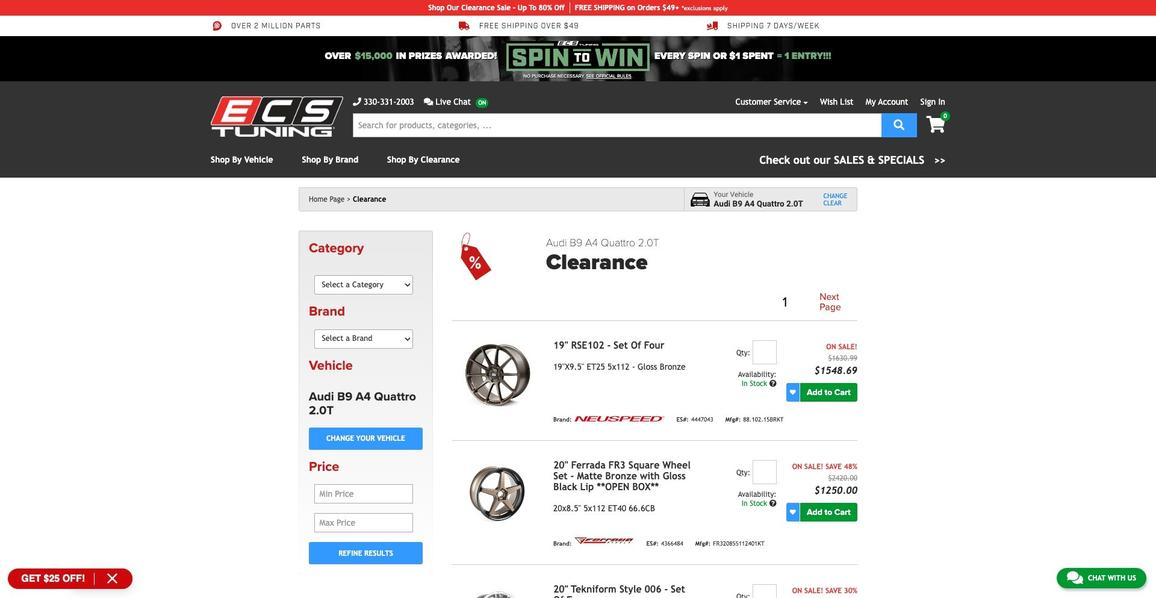 Task type: locate. For each thing, give the bounding box(es) containing it.
phone image
[[353, 98, 361, 106]]

add to wish list image
[[790, 389, 796, 395]]

add to wish list image
[[790, 509, 796, 515]]

None number field
[[753, 340, 777, 364], [753, 460, 777, 484], [753, 584, 777, 598], [753, 340, 777, 364], [753, 460, 777, 484], [753, 584, 777, 598]]

es#4624063 - 006-12kt1 - 20" tekniform style 006 - set of four - 20"x9" et30 5x112 - hyper silver - tekniform - audi bmw mini image
[[452, 584, 544, 598]]

paginated product list navigation navigation
[[546, 290, 858, 316]]

search image
[[894, 119, 905, 130]]

es#4447043 - 88.102.15brkt - 19" rse102 - set of four - 19"x9.5" et25 5x112 - gloss bronze - neuspeed - audi image
[[452, 340, 544, 409]]

Max Price number field
[[314, 513, 414, 533]]

comments image
[[1067, 570, 1084, 585]]



Task type: describe. For each thing, give the bounding box(es) containing it.
ecs tuning image
[[211, 96, 343, 137]]

shopping cart image
[[927, 116, 946, 133]]

question circle image
[[770, 500, 777, 507]]

es#4366484 - fr320855112401kt - 20" ferrada fr3 square wheel set -  matte bronze with gloss black lip **open box** - 20x8.5" 5x112 et40 66.6cb - ferrada wheels - audi bmw volkswagen image
[[452, 460, 544, 529]]

neuspeed - corporate logo image
[[574, 416, 665, 422]]

question circle image
[[770, 380, 777, 387]]

Min Price number field
[[314, 484, 414, 504]]

ecs tuning 'spin to win' contest logo image
[[507, 41, 650, 71]]

Search text field
[[353, 113, 882, 137]]

comments image
[[424, 98, 433, 106]]

ferrada wheels - corporate logo image
[[574, 536, 635, 546]]



